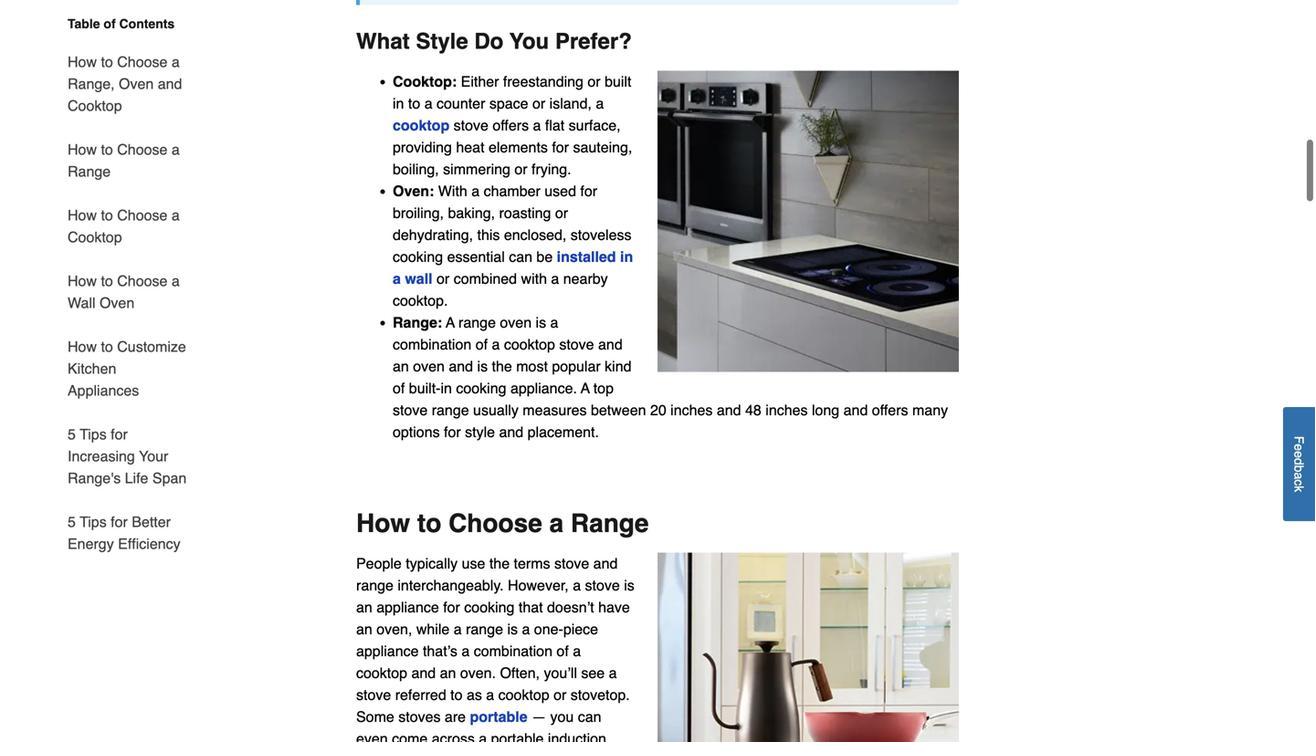 Task type: locate. For each thing, give the bounding box(es) containing it.
how down how to choose a range link
[[68, 207, 97, 224]]

to inside how to choose a range
[[101, 141, 113, 158]]

or inside or combined with a nearby cooktop.
[[437, 271, 450, 287]]

a down the simmering
[[472, 183, 480, 200]]

1 vertical spatial oven
[[413, 358, 445, 375]]

cooktop.
[[393, 292, 448, 309]]

0 horizontal spatial inches
[[671, 402, 713, 419]]

offers
[[493, 117, 529, 134], [872, 402, 908, 419]]

oven.
[[460, 665, 496, 682]]

how to choose a range
[[68, 141, 180, 180], [356, 509, 649, 539]]

increasing
[[68, 448, 135, 465]]

choose up use
[[449, 509, 542, 539]]

1 horizontal spatial can
[[578, 709, 602, 726]]

a inside stove offers a flat surface, providing heat elements for sauteing, boiling, simmering or frying.
[[533, 117, 541, 134]]

a right as
[[486, 687, 494, 704]]

cooktop inside how to choose a range, oven and cooktop
[[68, 97, 122, 114]]

oven up built-
[[413, 358, 445, 375]]

0 vertical spatial tips
[[80, 426, 107, 443]]

while
[[416, 621, 450, 638]]

0 vertical spatial the
[[492, 358, 512, 375]]

is down with at the top of the page
[[536, 314, 546, 331]]

cooking inside a range oven is a combination of a cooktop stove and an oven and is the most popular kind of built-in cooking appliance. a top stove range usually measures between 20 inches and 48 inches long and offers many options for style and placement.
[[456, 380, 507, 397]]

0 vertical spatial can
[[509, 249, 533, 266]]

to left as
[[450, 687, 463, 704]]

and down contents
[[158, 75, 182, 92]]

measures
[[523, 402, 587, 419]]

piece
[[563, 621, 598, 638]]

a down piece
[[573, 643, 581, 660]]

1 horizontal spatial inches
[[766, 402, 808, 419]]

a inside or combined with a nearby cooktop.
[[551, 271, 559, 287]]

choose inside how to choose a range, oven and cooktop
[[117, 53, 168, 70]]

top
[[593, 380, 614, 397]]

for down flat
[[552, 139, 569, 156]]

stove inside stove offers a flat surface, providing heat elements for sauteing, boiling, simmering or frying.
[[454, 117, 489, 134]]

choose inside how to choose a cooktop
[[117, 207, 168, 224]]

oven
[[119, 75, 154, 92], [100, 295, 134, 311]]

freestanding
[[503, 73, 584, 90]]

how to choose a range up how to choose a cooktop
[[68, 141, 180, 180]]

2 5 from the top
[[68, 514, 76, 531]]

that
[[519, 599, 543, 616]]

for left "better"
[[111, 514, 128, 531]]

how to choose a range, oven and cooktop
[[68, 53, 182, 114]]

use
[[462, 556, 485, 572]]

range up how to choose a cooktop
[[68, 163, 111, 180]]

of
[[104, 16, 116, 31], [476, 336, 488, 353], [393, 380, 405, 397], [557, 643, 569, 660]]

to up range,
[[101, 53, 113, 70]]

either freestanding or built in to a counter space or island, a cooktop
[[393, 73, 632, 134]]

flat
[[545, 117, 565, 134]]

0 vertical spatial 5
[[68, 426, 76, 443]]

and up have
[[593, 556, 618, 572]]

offers left many
[[872, 402, 908, 419]]

0 vertical spatial combination
[[393, 336, 472, 353]]

1 vertical spatial in
[[620, 249, 633, 266]]

2 horizontal spatial in
[[620, 249, 633, 266]]

0 vertical spatial range
[[68, 163, 111, 180]]

1 vertical spatial portable
[[491, 731, 544, 743]]

and up referred
[[411, 665, 436, 682]]

a left flat
[[533, 117, 541, 134]]

or inside with a chamber used for broiling, baking, roasting or dehydrating, this enclosed, stoveless cooking essential can be
[[555, 205, 568, 222]]

a left wall
[[393, 271, 401, 287]]

5 inside the 5 tips for better energy efficiency
[[68, 514, 76, 531]]

tips inside "5 tips for increasing your range's life span"
[[80, 426, 107, 443]]

0 horizontal spatial can
[[509, 249, 533, 266]]

cooking up usually at the left bottom of the page
[[456, 380, 507, 397]]

0 vertical spatial appliance
[[377, 599, 439, 616]]

how to customize kitchen appliances link
[[68, 325, 190, 413]]

1 horizontal spatial how to choose a range
[[356, 509, 649, 539]]

life
[[125, 470, 148, 487]]

cooking up wall
[[393, 249, 443, 266]]

a down contents
[[172, 53, 180, 70]]

how inside how to choose a wall oven
[[68, 273, 97, 290]]

e up d
[[1292, 444, 1307, 451]]

0 vertical spatial in
[[393, 95, 404, 112]]

of up the you'll in the bottom left of the page
[[557, 643, 569, 660]]

oven for range,
[[119, 75, 154, 92]]

a right range:
[[446, 314, 455, 331]]

1 vertical spatial range
[[571, 509, 649, 539]]

an up built-
[[393, 358, 409, 375]]

5 inside "5 tips for increasing your range's life span"
[[68, 426, 76, 443]]

1 vertical spatial combination
[[474, 643, 553, 660]]

1 horizontal spatial a
[[581, 380, 590, 397]]

or right wall
[[437, 271, 450, 287]]

oven right range,
[[119, 75, 154, 92]]

2 vertical spatial cooking
[[464, 599, 515, 616]]

e up "b"
[[1292, 451, 1307, 458]]

is up usually at the left bottom of the page
[[477, 358, 488, 375]]

table
[[68, 16, 100, 31]]

how inside how to choose a range
[[68, 141, 97, 158]]

cooktop up how to choose a wall oven at the left
[[68, 229, 122, 246]]

is left one-
[[507, 621, 518, 638]]

0 vertical spatial cooktop
[[68, 97, 122, 114]]

0 horizontal spatial offers
[[493, 117, 529, 134]]

providing
[[393, 139, 452, 156]]

to down how to choose a cooktop
[[101, 273, 113, 290]]

1 horizontal spatial range
[[571, 509, 649, 539]]

1 cooktop from the top
[[68, 97, 122, 114]]

1 tips from the top
[[80, 426, 107, 443]]

how inside how to choose a range, oven and cooktop
[[68, 53, 97, 70]]

0 horizontal spatial oven
[[413, 358, 445, 375]]

sauteing,
[[573, 139, 632, 156]]

inches right the "48"
[[766, 402, 808, 419]]

to inside how to customize kitchen appliances
[[101, 338, 113, 355]]

choose down how to choose a range, oven and cooktop link
[[117, 141, 168, 158]]

1 vertical spatial oven
[[100, 295, 134, 311]]

interchangeably.
[[398, 577, 504, 594]]

energy
[[68, 536, 114, 553]]

or down elements at top
[[515, 161, 528, 178]]

stove up the popular
[[559, 336, 594, 353]]

stove
[[454, 117, 489, 134], [559, 336, 594, 353], [393, 402, 428, 419], [554, 556, 589, 572], [585, 577, 620, 594], [356, 687, 391, 704]]

0 vertical spatial a
[[446, 314, 455, 331]]

to down how to choose a range link
[[101, 207, 113, 224]]

how to choose a range inside table of contents element
[[68, 141, 180, 180]]

that's
[[423, 643, 458, 660]]

long
[[812, 402, 840, 419]]

a up k
[[1292, 473, 1307, 480]]

boiling,
[[393, 161, 439, 178]]

a right with at the top of the page
[[551, 271, 559, 287]]

you
[[550, 709, 574, 726]]

wall
[[68, 295, 95, 311]]

1 horizontal spatial in
[[441, 380, 452, 397]]

a inside how to choose a wall oven
[[172, 273, 180, 290]]

cooktop up "providing"
[[393, 117, 450, 134]]

range up oven.
[[466, 621, 503, 638]]

2 inches from the left
[[766, 402, 808, 419]]

choose inside how to choose a wall oven
[[117, 273, 168, 290]]

how down range,
[[68, 141, 97, 158]]

appliance up oven, at the left of the page
[[377, 599, 439, 616]]

a down or combined with a nearby cooktop.
[[492, 336, 500, 353]]

how to choose a range up use
[[356, 509, 649, 539]]

of down or combined with a nearby cooktop.
[[476, 336, 488, 353]]

and
[[158, 75, 182, 92], [598, 336, 623, 353], [449, 358, 473, 375], [717, 402, 741, 419], [844, 402, 868, 419], [499, 424, 524, 441], [593, 556, 618, 572], [411, 665, 436, 682]]

cooktop up most
[[504, 336, 555, 353]]

1 vertical spatial 5
[[68, 514, 76, 531]]

oven
[[500, 314, 532, 331], [413, 358, 445, 375]]

in
[[393, 95, 404, 112], [620, 249, 633, 266], [441, 380, 452, 397]]

to up cooktop link
[[408, 95, 420, 112]]

offers down space
[[493, 117, 529, 134]]

1 vertical spatial tips
[[80, 514, 107, 531]]

the left most
[[492, 358, 512, 375]]

a range oven is a combination of a cooktop stove and an oven and is the most popular kind of built-in cooking appliance. a top stove range usually measures between 20 inches and 48 inches long and offers many options for style and placement.
[[393, 314, 948, 441]]

how to choose a cooktop link
[[68, 194, 190, 259]]

oven down or combined with a nearby cooktop.
[[500, 314, 532, 331]]

or combined with a nearby cooktop.
[[393, 271, 608, 309]]

tips
[[80, 426, 107, 443], [80, 514, 107, 531]]

1 vertical spatial offers
[[872, 402, 908, 419]]

or
[[588, 73, 601, 90], [533, 95, 546, 112], [515, 161, 528, 178], [555, 205, 568, 222], [437, 271, 450, 287], [554, 687, 567, 704]]

to inside how to choose a range, oven and cooktop
[[101, 53, 113, 70]]

cooking left that
[[464, 599, 515, 616]]

1 vertical spatial cooktop
[[68, 229, 122, 246]]

k
[[1292, 486, 1307, 492]]

choose down how to choose a range link
[[117, 207, 168, 224]]

0 vertical spatial oven
[[500, 314, 532, 331]]

in down stoveless in the left top of the page
[[620, 249, 633, 266]]

oven inside how to choose a wall oven
[[100, 295, 134, 311]]

0 vertical spatial offers
[[493, 117, 529, 134]]

in inside a range oven is a combination of a cooktop stove and an oven and is the most popular kind of built-in cooking appliance. a top stove range usually measures between 20 inches and 48 inches long and offers many options for style and placement.
[[441, 380, 452, 397]]

how to choose a range link
[[68, 128, 190, 194]]

in up cooktop link
[[393, 95, 404, 112]]

roasting
[[499, 205, 551, 222]]

how up people
[[356, 509, 410, 539]]

for inside people typically use the terms stove and range interchangeably. however, a stove is an appliance for cooking that doesn't have an oven, while a range is a one-piece appliance that's a combination of a cooktop and an oven. often, you'll see a stove referred to as a cooktop or stovetop. some stoves are
[[443, 599, 460, 616]]

portable down as
[[470, 709, 528, 726]]

a inside how to choose a cooktop
[[172, 207, 180, 224]]

0 horizontal spatial how to choose a range
[[68, 141, 180, 180]]

choose inside how to choose a range
[[117, 141, 168, 158]]

1 horizontal spatial offers
[[872, 402, 908, 419]]

1 5 from the top
[[68, 426, 76, 443]]

range up have
[[571, 509, 649, 539]]

can inside — you can even come across a portable inductio
[[578, 709, 602, 726]]

can inside with a chamber used for broiling, baking, roasting or dehydrating, this enclosed, stoveless cooking essential can be
[[509, 249, 533, 266]]

to inside people typically use the terms stove and range interchangeably. however, a stove is an appliance for cooking that doesn't have an oven, while a range is a one-piece appliance that's a combination of a cooktop and an oven. often, you'll see a stove referred to as a cooktop or stovetop. some stoves are
[[450, 687, 463, 704]]

1 vertical spatial can
[[578, 709, 602, 726]]

0 horizontal spatial in
[[393, 95, 404, 112]]

2 tips from the top
[[80, 514, 107, 531]]

a up surface,
[[596, 95, 604, 112]]

and right long
[[844, 402, 868, 419]]

0 horizontal spatial a
[[446, 314, 455, 331]]

0 vertical spatial how to choose a range
[[68, 141, 180, 180]]

typically
[[406, 556, 458, 572]]

2 cooktop from the top
[[68, 229, 122, 246]]

to up typically
[[417, 509, 441, 539]]

inches right 20
[[671, 402, 713, 419]]

can left be
[[509, 249, 533, 266]]

and inside how to choose a range, oven and cooktop
[[158, 75, 182, 92]]

for up increasing
[[111, 426, 128, 443]]

a down the portable link
[[479, 731, 487, 743]]

portable inside — you can even come across a portable inductio
[[491, 731, 544, 743]]

an down that's
[[440, 665, 456, 682]]

the right use
[[489, 556, 510, 572]]

5 tips for increasing your range's life span
[[68, 426, 187, 487]]

to
[[101, 53, 113, 70], [408, 95, 420, 112], [101, 141, 113, 158], [101, 207, 113, 224], [101, 273, 113, 290], [101, 338, 113, 355], [417, 509, 441, 539], [450, 687, 463, 704]]

your
[[139, 448, 168, 465]]

how inside how to choose a cooktop
[[68, 207, 97, 224]]

in down range:
[[441, 380, 452, 397]]

to inside how to choose a cooktop
[[101, 207, 113, 224]]

portable
[[470, 709, 528, 726], [491, 731, 544, 743]]

—
[[532, 709, 546, 726]]

to up kitchen
[[101, 338, 113, 355]]

a
[[446, 314, 455, 331], [581, 380, 590, 397]]

a up customize
[[172, 273, 180, 290]]

1 horizontal spatial combination
[[474, 643, 553, 660]]

heat
[[456, 139, 485, 156]]

in inside installed in a wall
[[620, 249, 633, 266]]

for inside a range oven is a combination of a cooktop stove and an oven and is the most popular kind of built-in cooking appliance. a top stove range usually measures between 20 inches and 48 inches long and offers many options for style and placement.
[[444, 424, 461, 441]]

stoveless
[[571, 227, 632, 244]]

1 vertical spatial cooking
[[456, 380, 507, 397]]

0 vertical spatial oven
[[119, 75, 154, 92]]

elements
[[489, 139, 548, 156]]

be
[[537, 249, 553, 266]]

are
[[445, 709, 466, 726]]

1 vertical spatial the
[[489, 556, 510, 572]]

either
[[461, 73, 499, 90]]

counter
[[437, 95, 485, 112]]

how inside how to customize kitchen appliances
[[68, 338, 97, 355]]

oven inside how to choose a range, oven and cooktop
[[119, 75, 154, 92]]

a inside installed in a wall
[[393, 271, 401, 287]]

0 vertical spatial cooking
[[393, 249, 443, 266]]

options
[[393, 424, 440, 441]]

often,
[[500, 665, 540, 682]]

0 horizontal spatial combination
[[393, 336, 472, 353]]

the inside a range oven is a combination of a cooktop stove and an oven and is the most popular kind of built-in cooking appliance. a top stove range usually measures between 20 inches and 48 inches long and offers many options for style and placement.
[[492, 358, 512, 375]]

contents
[[119, 16, 175, 31]]

or down the you'll in the bottom left of the page
[[554, 687, 567, 704]]

choose down how to choose a cooktop link
[[117, 273, 168, 290]]

cooking
[[393, 249, 443, 266], [456, 380, 507, 397], [464, 599, 515, 616]]

1 vertical spatial a
[[581, 380, 590, 397]]

how up kitchen
[[68, 338, 97, 355]]

broiling,
[[393, 205, 444, 222]]

tips inside the 5 tips for better energy efficiency
[[80, 514, 107, 531]]

or down used
[[555, 205, 568, 222]]

stoves
[[398, 709, 441, 726]]

kitchen
[[68, 360, 116, 377]]

stovetop.
[[571, 687, 630, 704]]

built-
[[409, 380, 441, 397]]

terms
[[514, 556, 550, 572]]

5 up increasing
[[68, 426, 76, 443]]

or inside stove offers a flat surface, providing heat elements for sauteing, boiling, simmering or frying.
[[515, 161, 528, 178]]

with
[[438, 183, 467, 200]]

how
[[68, 53, 97, 70], [68, 141, 97, 158], [68, 207, 97, 224], [68, 273, 97, 290], [68, 338, 97, 355], [356, 509, 410, 539]]

0 vertical spatial portable
[[470, 709, 528, 726]]

used
[[545, 183, 576, 200]]

2 vertical spatial in
[[441, 380, 452, 397]]

for down interchangeably.
[[443, 599, 460, 616]]

stove up have
[[585, 577, 620, 594]]

choose for how to choose a range link
[[117, 141, 168, 158]]

0 horizontal spatial range
[[68, 163, 111, 180]]

a portable range with a kettle and skillet. image
[[658, 553, 959, 743]]

a down that
[[522, 621, 530, 638]]

stove up heat
[[454, 117, 489, 134]]

a inside — you can even come across a portable inductio
[[479, 731, 487, 743]]

5 up energy
[[68, 514, 76, 531]]

combination up often,
[[474, 643, 553, 660]]

appliance down oven, at the left of the page
[[356, 643, 419, 660]]

a up doesn't
[[573, 577, 581, 594]]



Task type: describe. For each thing, give the bounding box(es) containing it.
space
[[489, 95, 528, 112]]

doesn't
[[547, 599, 594, 616]]

and up kind
[[598, 336, 623, 353]]

frying.
[[532, 161, 571, 178]]

most
[[516, 358, 548, 375]]

range:
[[393, 314, 442, 331]]

chamber
[[484, 183, 541, 200]]

cooktop inside how to choose a cooktop
[[68, 229, 122, 246]]

cooking inside with a chamber used for broiling, baking, roasting or dehydrating, this enclosed, stoveless cooking essential can be
[[393, 249, 443, 266]]

choose for how to choose a cooktop link
[[117, 207, 168, 224]]

wall
[[405, 271, 433, 287]]

better
[[132, 514, 171, 531]]

even
[[356, 731, 388, 743]]

20
[[650, 402, 667, 419]]

stove up some
[[356, 687, 391, 704]]

people
[[356, 556, 402, 572]]

range down people
[[356, 577, 394, 594]]

5 for 5 tips for better energy efficiency
[[68, 514, 76, 531]]

tips for 5 tips for increasing your range's life span
[[80, 426, 107, 443]]

between
[[591, 402, 646, 419]]

oven,
[[377, 621, 412, 638]]

a up the popular
[[550, 314, 559, 331]]

a up terms
[[549, 509, 564, 539]]

range down built-
[[432, 402, 469, 419]]

how to choose a cooktop
[[68, 207, 180, 246]]

cooktop link
[[393, 117, 450, 134]]

efficiency
[[118, 536, 181, 553]]

for inside with a chamber used for broiling, baking, roasting or dehydrating, this enclosed, stoveless cooking essential can be
[[580, 183, 597, 200]]

what style do you prefer?
[[356, 29, 632, 54]]

how for 'how to customize kitchen appliances' "link"
[[68, 338, 97, 355]]

how to choose a wall oven
[[68, 273, 180, 311]]

or down freestanding
[[533, 95, 546, 112]]

combination inside people typically use the terms stove and range interchangeably. however, a stove is an appliance for cooking that doesn't have an oven, while a range is a one-piece appliance that's a combination of a cooktop and an oven. often, you'll see a stove referred to as a cooktop or stovetop. some stoves are
[[474, 643, 553, 660]]

an left oven, at the left of the page
[[356, 621, 373, 638]]

cooktop up some
[[356, 665, 407, 682]]

a inside with a chamber used for broiling, baking, roasting or dehydrating, this enclosed, stoveless cooking essential can be
[[472, 183, 480, 200]]

and up usually at the left bottom of the page
[[449, 358, 473, 375]]

a glass cooktop in a modern kitchen. image
[[658, 71, 959, 372]]

baking,
[[448, 205, 495, 222]]

an inside a range oven is a combination of a cooktop stove and an oven and is the most popular kind of built-in cooking appliance. a top stove range usually measures between 20 inches and 48 inches long and offers many options for style and placement.
[[393, 358, 409, 375]]

5 tips for better energy efficiency
[[68, 514, 181, 553]]

see
[[581, 665, 605, 682]]

installed in a wall
[[393, 249, 633, 287]]

table of contents
[[68, 16, 175, 31]]

dehydrating,
[[393, 227, 473, 244]]

how for how to choose a range, oven and cooktop link
[[68, 53, 97, 70]]

cooking inside people typically use the terms stove and range interchangeably. however, a stove is an appliance for cooking that doesn't have an oven, while a range is a one-piece appliance that's a combination of a cooktop and an oven. often, you'll see a stove referred to as a cooktop or stovetop. some stoves are
[[464, 599, 515, 616]]

in inside either freestanding or built in to a counter space or island, a cooktop
[[393, 95, 404, 112]]

c
[[1292, 480, 1307, 486]]

choose for how to choose a range, oven and cooktop link
[[117, 53, 168, 70]]

a inside button
[[1292, 473, 1307, 480]]

or inside people typically use the terms stove and range interchangeably. however, a stove is an appliance for cooking that doesn't have an oven, while a range is a one-piece appliance that's a combination of a cooktop and an oven. often, you'll see a stove referred to as a cooktop or stovetop. some stoves are
[[554, 687, 567, 704]]

choose for how to choose a wall oven 'link'
[[117, 273, 168, 290]]

essential
[[447, 249, 505, 266]]

— you can even come across a portable inductio
[[356, 709, 606, 743]]

an down people
[[356, 599, 373, 616]]

as
[[467, 687, 482, 704]]

some
[[356, 709, 394, 726]]

combined
[[454, 271, 517, 287]]

f
[[1292, 436, 1307, 444]]

a inside how to choose a range, oven and cooktop
[[172, 53, 180, 70]]

stove up options
[[393, 402, 428, 419]]

stove offers a flat surface, providing heat elements for sauteing, boiling, simmering or frying.
[[393, 117, 632, 178]]

simmering
[[443, 161, 511, 178]]

d
[[1292, 458, 1307, 465]]

how for how to choose a wall oven 'link'
[[68, 273, 97, 290]]

b
[[1292, 465, 1307, 473]]

oven for wall
[[100, 295, 134, 311]]

2 e from the top
[[1292, 451, 1307, 458]]

and down usually at the left bottom of the page
[[499, 424, 524, 441]]

appliance.
[[511, 380, 577, 397]]

tips for 5 tips for better energy efficiency
[[80, 514, 107, 531]]

how for how to choose a cooktop link
[[68, 207, 97, 224]]

usually
[[473, 402, 519, 419]]

nearby
[[563, 271, 608, 287]]

oven:
[[393, 183, 434, 200]]

do
[[474, 29, 504, 54]]

cooktop inside either freestanding or built in to a counter space or island, a cooktop
[[393, 117, 450, 134]]

to inside either freestanding or built in to a counter space or island, a cooktop
[[408, 95, 420, 112]]

table of contents element
[[53, 15, 190, 555]]

with a chamber used for broiling, baking, roasting or dehydrating, this enclosed, stoveless cooking essential can be
[[393, 183, 632, 266]]

customize
[[117, 338, 186, 355]]

offers inside stove offers a flat surface, providing heat elements for sauteing, boiling, simmering or frying.
[[493, 117, 529, 134]]

cooktop down often,
[[498, 687, 550, 704]]

surface,
[[569, 117, 621, 134]]

offers inside a range oven is a combination of a cooktop stove and an oven and is the most popular kind of built-in cooking appliance. a top stove range usually measures between 20 inches and 48 inches long and offers many options for style and placement.
[[872, 402, 908, 419]]

for inside stove offers a flat surface, providing heat elements for sauteing, boiling, simmering or frying.
[[552, 139, 569, 156]]

or left built
[[588, 73, 601, 90]]

for inside "5 tips for increasing your range's life span"
[[111, 426, 128, 443]]

5 tips for increasing your range's life span link
[[68, 413, 190, 501]]

5 for 5 tips for increasing your range's life span
[[68, 426, 76, 443]]

to inside how to choose a wall oven
[[101, 273, 113, 290]]

of right table
[[104, 16, 116, 31]]

f e e d b a c k
[[1292, 436, 1307, 492]]

1 horizontal spatial oven
[[500, 314, 532, 331]]

cooktop:
[[393, 73, 457, 90]]

how to choose a wall oven link
[[68, 259, 190, 325]]

this
[[477, 227, 500, 244]]

1 vertical spatial appliance
[[356, 643, 419, 660]]

range inside how to choose a range
[[68, 163, 111, 180]]

range down or combined with a nearby cooktop.
[[459, 314, 496, 331]]

referred
[[395, 687, 446, 704]]

come
[[392, 731, 428, 743]]

people typically use the terms stove and range interchangeably. however, a stove is an appliance for cooking that doesn't have an oven, while a range is a one-piece appliance that's a combination of a cooktop and an oven. often, you'll see a stove referred to as a cooktop or stovetop. some stoves are
[[356, 556, 635, 726]]

kind
[[605, 358, 632, 375]]

many
[[913, 402, 948, 419]]

cooktop inside a range oven is a combination of a cooktop stove and an oven and is the most popular kind of built-in cooking appliance. a top stove range usually measures between 20 inches and 48 inches long and offers many options for style and placement.
[[504, 336, 555, 353]]

with
[[521, 271, 547, 287]]

a up oven.
[[462, 643, 470, 660]]

however,
[[508, 577, 569, 594]]

range's
[[68, 470, 121, 487]]

of left built-
[[393, 380, 405, 397]]

how to customize kitchen appliances
[[68, 338, 186, 399]]

how for how to choose a range link
[[68, 141, 97, 158]]

you'll
[[544, 665, 577, 682]]

a down how to choose a range, oven and cooktop link
[[172, 141, 180, 158]]

combination inside a range oven is a combination of a cooktop stove and an oven and is the most popular kind of built-in cooking appliance. a top stove range usually measures between 20 inches and 48 inches long and offers many options for style and placement.
[[393, 336, 472, 353]]

5 tips for better energy efficiency link
[[68, 501, 190, 555]]

stove right terms
[[554, 556, 589, 572]]

f e e d b a c k button
[[1283, 407, 1315, 521]]

portable link
[[470, 709, 528, 726]]

a right while
[[454, 621, 462, 638]]

and left the "48"
[[717, 402, 741, 419]]

span
[[152, 470, 187, 487]]

1 inches from the left
[[671, 402, 713, 419]]

what
[[356, 29, 410, 54]]

a right the see
[[609, 665, 617, 682]]

style
[[416, 29, 468, 54]]

1 e from the top
[[1292, 444, 1307, 451]]

is up have
[[624, 577, 635, 594]]

the inside people typically use the terms stove and range interchangeably. however, a stove is an appliance for cooking that doesn't have an oven, while a range is a one-piece appliance that's a combination of a cooktop and an oven. often, you'll see a stove referred to as a cooktop or stovetop. some stoves are
[[489, 556, 510, 572]]

how to choose a range, oven and cooktop link
[[68, 40, 190, 128]]

enclosed,
[[504, 227, 567, 244]]

for inside the 5 tips for better energy efficiency
[[111, 514, 128, 531]]

a down cooktop:
[[424, 95, 433, 112]]

appliances
[[68, 382, 139, 399]]

installed
[[557, 249, 616, 266]]

1 vertical spatial how to choose a range
[[356, 509, 649, 539]]

of inside people typically use the terms stove and range interchangeably. however, a stove is an appliance for cooking that doesn't have an oven, while a range is a one-piece appliance that's a combination of a cooktop and an oven. often, you'll see a stove referred to as a cooktop or stovetop. some stoves are
[[557, 643, 569, 660]]



Task type: vqa. For each thing, say whether or not it's contained in the screenshot.
flat
yes



